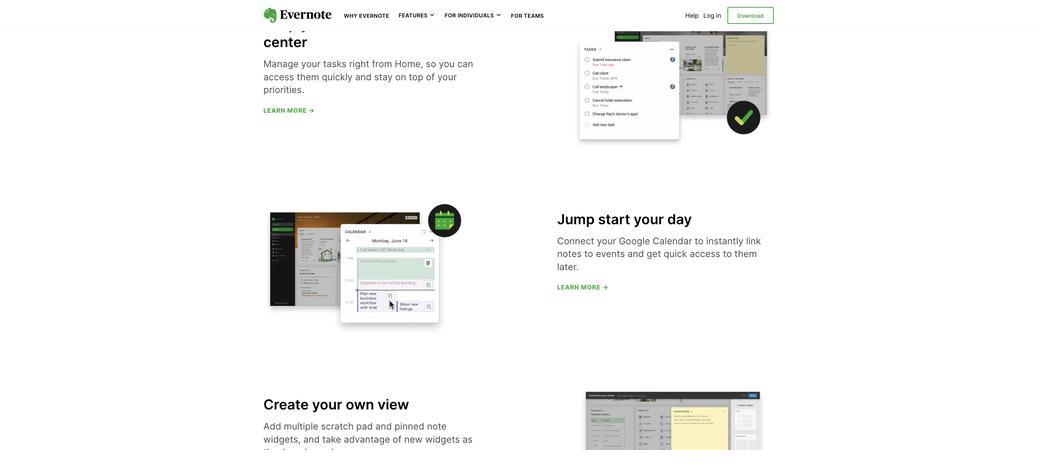 Task type: vqa. For each thing, say whether or not it's contained in the screenshot.
the bottom lose
no



Task type: describe. For each thing, give the bounding box(es) containing it.
link
[[746, 236, 761, 247]]

log in
[[704, 12, 721, 19]]

jump start your day
[[557, 211, 692, 228]]

start
[[598, 211, 630, 228]]

home,
[[395, 58, 423, 70]]

advantage
[[344, 434, 390, 446]]

jump
[[557, 211, 595, 228]]

help
[[686, 12, 699, 19]]

2 horizontal spatial to
[[723, 249, 732, 260]]

connect your google calendar to instantly link notes to events and get quick access to them later.
[[557, 236, 761, 273]]

them inside manage your tasks right from home, so you can access them quickly and stay on top of your priorities.
[[297, 71, 319, 83]]

and inside keep your tasks front and center
[[411, 16, 436, 33]]

pinned
[[395, 421, 424, 433]]

individuals
[[458, 12, 494, 19]]

evernote home feature showcase image
[[573, 386, 774, 451]]

teams
[[524, 12, 544, 19]]

download
[[738, 12, 764, 19]]

learn more → for jump start your day
[[557, 284, 609, 292]]

learn more → link for jump start your day
[[557, 284, 609, 292]]

they're
[[263, 447, 293, 451]]

your for connect your google calendar to instantly link notes to events and get quick access to them later.
[[597, 236, 616, 247]]

→ for start
[[602, 284, 609, 292]]

take
[[322, 434, 341, 446]]

from
[[372, 58, 392, 70]]

evernote
[[359, 12, 389, 19]]

quickly
[[322, 71, 353, 83]]

pad
[[356, 421, 373, 433]]

keep
[[263, 16, 298, 33]]

and inside connect your google calendar to instantly link notes to events and get quick access to them later.
[[628, 249, 644, 260]]

your for manage your tasks right from home, so you can access them quickly and stay on top of your priorities.
[[301, 58, 321, 70]]

access inside manage your tasks right from home, so you can access them quickly and stay on top of your priorities.
[[263, 71, 294, 83]]

keep your tasks front and center
[[263, 16, 436, 51]]

create
[[263, 397, 309, 414]]

of inside manage your tasks right from home, so you can access them quickly and stay on top of your priorities.
[[426, 71, 435, 83]]

your down you
[[438, 71, 457, 83]]

multiple
[[284, 421, 318, 433]]

get
[[647, 249, 661, 260]]

for for for teams
[[511, 12, 523, 19]]

features button
[[399, 12, 436, 19]]

and up "released."
[[303, 434, 320, 446]]

learn more → for keep your tasks front and center
[[263, 107, 315, 114]]

task feature in evernote home image
[[573, 13, 774, 148]]

them inside connect your google calendar to instantly link notes to events and get quick access to them later.
[[735, 249, 757, 260]]

access inside connect your google calendar to instantly link notes to events and get quick access to them later.
[[690, 249, 721, 260]]

calendar integration in evernote home image
[[263, 198, 465, 336]]

google
[[619, 236, 650, 247]]

you
[[439, 58, 455, 70]]

widgets
[[425, 434, 460, 446]]

released.
[[296, 447, 336, 451]]

tasks for right
[[323, 58, 347, 70]]

your for create your own view
[[312, 397, 342, 414]]

stay
[[374, 71, 393, 83]]

can
[[457, 58, 473, 70]]

manage
[[263, 58, 299, 70]]

later.
[[557, 262, 579, 273]]

widgets,
[[263, 434, 301, 446]]

calendar
[[653, 236, 692, 247]]



Task type: locate. For each thing, give the bounding box(es) containing it.
notes
[[557, 249, 582, 260]]

more for keep your tasks front and center
[[287, 107, 307, 114]]

1 vertical spatial of
[[393, 434, 402, 446]]

and inside manage your tasks right from home, so you can access them quickly and stay on top of your priorities.
[[355, 71, 372, 83]]

for individuals
[[445, 12, 494, 19]]

for individuals button
[[445, 12, 502, 19]]

0 vertical spatial of
[[426, 71, 435, 83]]

access down manage
[[263, 71, 294, 83]]

1 horizontal spatial them
[[735, 249, 757, 260]]

note
[[427, 421, 447, 433]]

to left instantly
[[695, 236, 704, 247]]

add multiple scratch pad and pinned note widgets, and take advantage of new widgets as they're released.
[[263, 421, 473, 451]]

learn more →
[[263, 107, 315, 114], [557, 284, 609, 292]]

1 vertical spatial more
[[581, 284, 601, 292]]

0 horizontal spatial for
[[445, 12, 456, 19]]

more
[[287, 107, 307, 114], [581, 284, 601, 292]]

priorities.
[[263, 84, 304, 96]]

as
[[463, 434, 473, 446]]

your up 'events'
[[597, 236, 616, 247]]

for for for individuals
[[445, 12, 456, 19]]

why evernote
[[344, 12, 389, 19]]

features
[[399, 12, 428, 19]]

tasks
[[335, 16, 371, 33], [323, 58, 347, 70]]

of
[[426, 71, 435, 83], [393, 434, 402, 446]]

1 horizontal spatial learn
[[557, 284, 579, 292]]

to
[[695, 236, 704, 247], [585, 249, 593, 260], [723, 249, 732, 260]]

your inside connect your google calendar to instantly link notes to events and get quick access to them later.
[[597, 236, 616, 247]]

1 horizontal spatial learn more →
[[557, 284, 609, 292]]

learn down later. on the right of the page
[[557, 284, 579, 292]]

and down google
[[628, 249, 644, 260]]

learn
[[263, 107, 286, 114], [557, 284, 579, 292]]

1 horizontal spatial more
[[581, 284, 601, 292]]

events
[[596, 249, 625, 260]]

0 vertical spatial them
[[297, 71, 319, 83]]

your right manage
[[301, 58, 321, 70]]

0 horizontal spatial more
[[287, 107, 307, 114]]

own
[[346, 397, 374, 414]]

quick
[[664, 249, 687, 260]]

0 vertical spatial learn
[[263, 107, 286, 114]]

1 horizontal spatial for
[[511, 12, 523, 19]]

and down right
[[355, 71, 372, 83]]

scratch
[[321, 421, 354, 433]]

0 horizontal spatial learn
[[263, 107, 286, 114]]

day
[[668, 211, 692, 228]]

access down instantly
[[690, 249, 721, 260]]

learn more → down the priorities.
[[263, 107, 315, 114]]

of left new in the bottom left of the page
[[393, 434, 402, 446]]

1 vertical spatial →
[[602, 284, 609, 292]]

1 horizontal spatial of
[[426, 71, 435, 83]]

learn down the priorities.
[[263, 107, 286, 114]]

why
[[344, 12, 358, 19]]

1 vertical spatial access
[[690, 249, 721, 260]]

learn more → link
[[263, 107, 315, 114], [557, 284, 609, 292]]

on
[[395, 71, 406, 83]]

for
[[445, 12, 456, 19], [511, 12, 523, 19]]

1 horizontal spatial →
[[602, 284, 609, 292]]

your up google
[[634, 211, 664, 228]]

learn for jump start your day
[[557, 284, 579, 292]]

center
[[263, 34, 307, 51]]

top
[[409, 71, 423, 83]]

0 vertical spatial tasks
[[335, 16, 371, 33]]

0 vertical spatial learn more → link
[[263, 107, 315, 114]]

learn more → link down the priorities.
[[263, 107, 315, 114]]

1 horizontal spatial to
[[695, 236, 704, 247]]

1 horizontal spatial learn more → link
[[557, 284, 609, 292]]

learn for keep your tasks front and center
[[263, 107, 286, 114]]

→ for your
[[309, 107, 315, 114]]

learn more → down later. on the right of the page
[[557, 284, 609, 292]]

0 horizontal spatial of
[[393, 434, 402, 446]]

1 horizontal spatial access
[[690, 249, 721, 260]]

0 vertical spatial →
[[309, 107, 315, 114]]

front
[[375, 16, 407, 33]]

in
[[716, 12, 721, 19]]

them
[[297, 71, 319, 83], [735, 249, 757, 260]]

0 horizontal spatial access
[[263, 71, 294, 83]]

manage your tasks right from home, so you can access them quickly and stay on top of your priorities.
[[263, 58, 473, 96]]

create your own view
[[263, 397, 409, 414]]

tasks inside manage your tasks right from home, so you can access them quickly and stay on top of your priorities.
[[323, 58, 347, 70]]

to down instantly
[[723, 249, 732, 260]]

right
[[349, 58, 369, 70]]

your
[[301, 16, 331, 33], [301, 58, 321, 70], [438, 71, 457, 83], [634, 211, 664, 228], [597, 236, 616, 247], [312, 397, 342, 414]]

help link
[[686, 12, 699, 19]]

and
[[411, 16, 436, 33], [355, 71, 372, 83], [628, 249, 644, 260], [376, 421, 392, 433], [303, 434, 320, 446]]

0 horizontal spatial them
[[297, 71, 319, 83]]

1 vertical spatial learn more → link
[[557, 284, 609, 292]]

for teams link
[[511, 12, 544, 19]]

of inside add multiple scratch pad and pinned note widgets, and take advantage of new widgets as they're released.
[[393, 434, 402, 446]]

so
[[426, 58, 436, 70]]

to down connect
[[585, 249, 593, 260]]

more for jump start your day
[[581, 284, 601, 292]]

1 vertical spatial tasks
[[323, 58, 347, 70]]

and right the pad
[[376, 421, 392, 433]]

0 horizontal spatial →
[[309, 107, 315, 114]]

new
[[404, 434, 423, 446]]

them up the priorities.
[[297, 71, 319, 83]]

your for keep your tasks front and center
[[301, 16, 331, 33]]

1 vertical spatial learn
[[557, 284, 579, 292]]

0 horizontal spatial learn more →
[[263, 107, 315, 114]]

connect
[[557, 236, 594, 247]]

→
[[309, 107, 315, 114], [602, 284, 609, 292]]

evernote logo image
[[263, 8, 332, 23]]

and right front
[[411, 16, 436, 33]]

tasks inside keep your tasks front and center
[[335, 16, 371, 33]]

view
[[378, 397, 409, 414]]

0 vertical spatial more
[[287, 107, 307, 114]]

why evernote link
[[344, 12, 389, 19]]

0 horizontal spatial to
[[585, 249, 593, 260]]

log
[[704, 12, 715, 19]]

0 vertical spatial learn more →
[[263, 107, 315, 114]]

instantly
[[706, 236, 744, 247]]

access
[[263, 71, 294, 83], [690, 249, 721, 260]]

log in link
[[704, 12, 721, 19]]

for left individuals
[[445, 12, 456, 19]]

download link
[[728, 7, 774, 24]]

your inside keep your tasks front and center
[[301, 16, 331, 33]]

0 vertical spatial access
[[263, 71, 294, 83]]

0 horizontal spatial learn more → link
[[263, 107, 315, 114]]

them down link
[[735, 249, 757, 260]]

of down the so
[[426, 71, 435, 83]]

add
[[263, 421, 281, 433]]

tasks for front
[[335, 16, 371, 33]]

your up scratch
[[312, 397, 342, 414]]

for teams
[[511, 12, 544, 19]]

1 vertical spatial them
[[735, 249, 757, 260]]

for inside button
[[445, 12, 456, 19]]

1 vertical spatial learn more →
[[557, 284, 609, 292]]

learn more → link for keep your tasks front and center
[[263, 107, 315, 114]]

learn more → link down later. on the right of the page
[[557, 284, 609, 292]]

your right keep
[[301, 16, 331, 33]]

for left teams
[[511, 12, 523, 19]]



